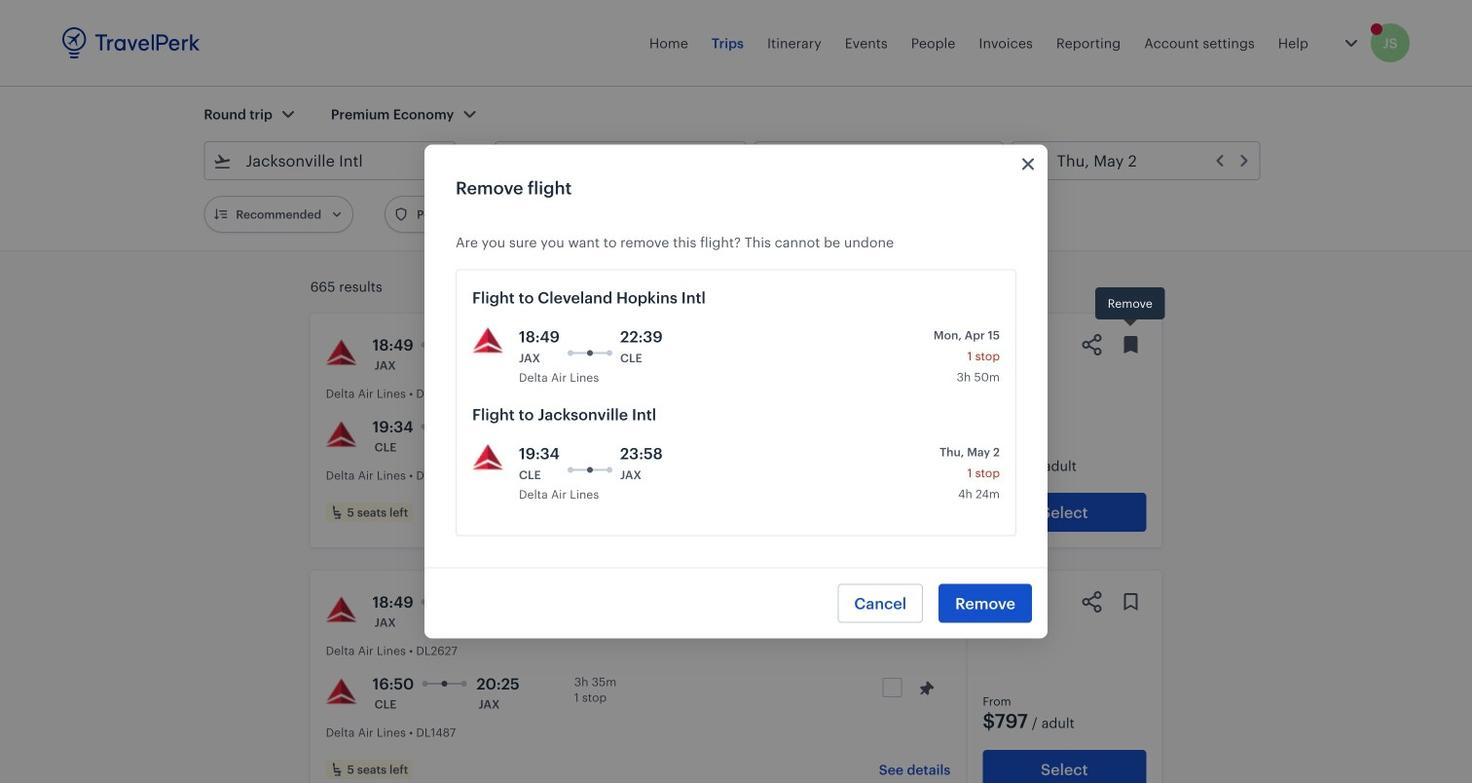 Task type: describe. For each thing, give the bounding box(es) containing it.
Return field
[[1044, 145, 1252, 176]]

modalheader element
[[425, 145, 1048, 199]]

modalbody element
[[425, 199, 1048, 567]]

To search field
[[523, 145, 721, 176]]

From search field
[[232, 145, 430, 176]]

delta air lines image inside the modalbody element
[[472, 442, 504, 473]]

delta air lines image inside the modalbody element
[[472, 325, 504, 356]]



Task type: locate. For each thing, give the bounding box(es) containing it.
tooltip
[[1096, 287, 1166, 329]]

delta air lines image
[[472, 325, 504, 356], [326, 337, 357, 368], [326, 594, 357, 625]]

Depart field
[[787, 145, 995, 176]]

modalfooter element
[[425, 567, 1048, 639]]

delta air lines image
[[326, 419, 357, 450], [472, 442, 504, 473], [326, 676, 357, 707]]



Task type: vqa. For each thing, say whether or not it's contained in the screenshot.
Return text field on the left bottom
no



